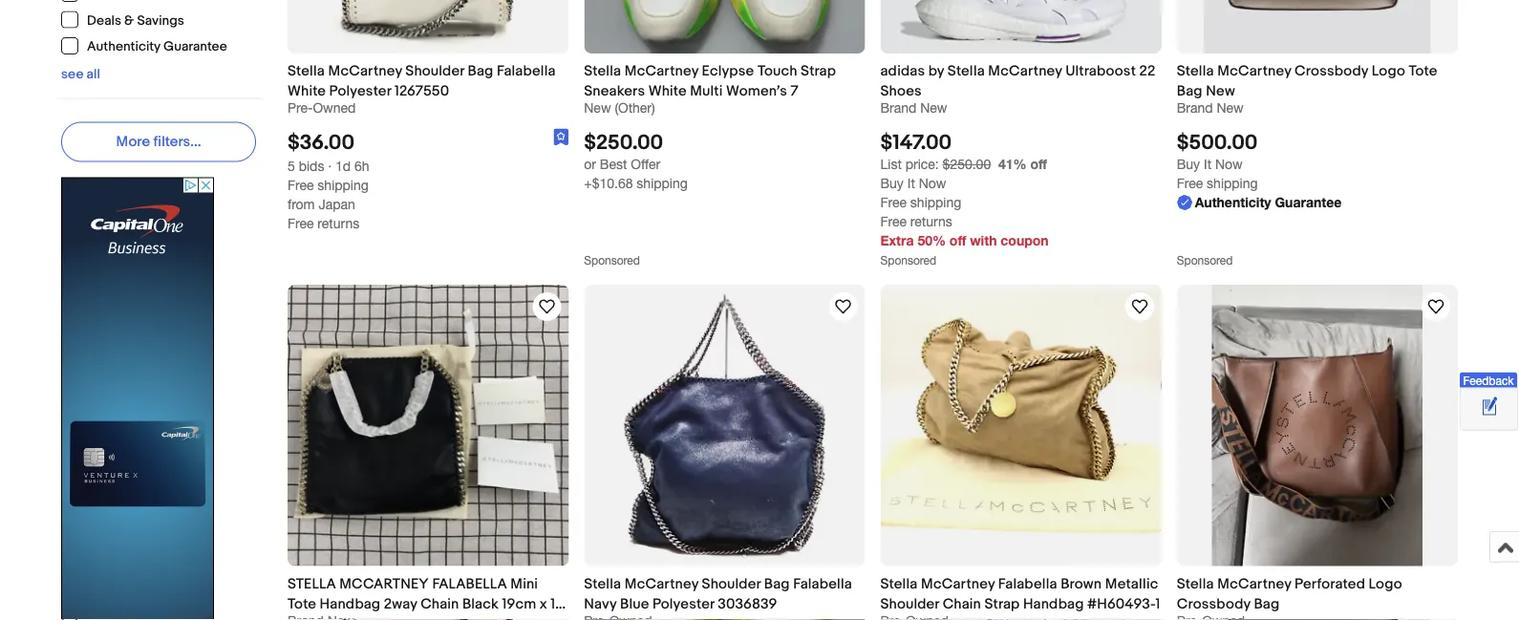 Task type: vqa. For each thing, say whether or not it's contained in the screenshot.
Audio Docks & Mini Speakers
no



Task type: locate. For each thing, give the bounding box(es) containing it.
bag inside stella mccartney perforated logo crossbody bag
[[1254, 595, 1280, 612]]

1 vertical spatial crossbody
[[1177, 595, 1251, 612]]

stella mccartney perforated logo crossbody bag heading
[[1177, 575, 1403, 612]]

1 vertical spatial shoulder
[[702, 575, 761, 592]]

0 vertical spatial $250.00
[[584, 130, 664, 155]]

1 horizontal spatial shoulder
[[702, 575, 761, 592]]

returns
[[911, 214, 953, 229], [318, 216, 360, 231]]

x
[[540, 595, 547, 612], [288, 615, 295, 620]]

free down $500.00
[[1177, 175, 1203, 191]]

mccartney
[[328, 62, 402, 80], [625, 62, 699, 80], [988, 62, 1062, 80], [1218, 62, 1292, 80], [625, 575, 699, 592], [921, 575, 995, 592], [1218, 575, 1292, 592]]

stella inside stella mccartney shoulder bag falabella navy blue polyester 3036839
[[584, 575, 621, 592]]

2 white from the left
[[649, 83, 687, 100]]

0 horizontal spatial strap
[[801, 62, 836, 80]]

None text field
[[881, 156, 991, 172]]

returns up 50%
[[911, 214, 953, 229]]

0 horizontal spatial tote
[[288, 595, 316, 612]]

authenticity inside the '$500.00 buy it now free shipping authenticity guarantee'
[[1195, 195, 1272, 210]]

chain
[[421, 595, 459, 612], [943, 595, 981, 612]]

stella mccartney falabella brown metallic shoulder chain strap handbag #h60493-1 link
[[881, 574, 1162, 612]]

1 handbag from the left
[[320, 595, 381, 612]]

adidas by stella mccartney ultraboost 22 shoes heading
[[881, 62, 1156, 100]]

1 chain from the left
[[421, 595, 459, 612]]

handbag up gold
[[320, 595, 381, 612]]

stella inside stella mccartney eclypse touch strap sneakers white multi women's 7 new (other)
[[584, 62, 621, 80]]

deals & savings link
[[61, 11, 185, 29]]

tote
[[1409, 62, 1438, 80], [288, 595, 316, 612]]

0 horizontal spatial off
[[950, 233, 967, 249]]

logo inside stella mccartney perforated logo crossbody bag
[[1369, 575, 1403, 592]]

1 vertical spatial now
[[919, 175, 947, 191]]

1 vertical spatial $250.00
[[943, 156, 991, 172]]

0 horizontal spatial falabella
[[497, 62, 556, 80]]

stella inside stella mccartney perforated logo crossbody bag
[[1177, 575, 1214, 592]]

0 vertical spatial polyester
[[329, 83, 391, 100]]

2 horizontal spatial shoulder
[[881, 595, 940, 612]]

it inside the '$500.00 buy it now free shipping authenticity guarantee'
[[1204, 156, 1212, 172]]

returns down japan
[[318, 216, 360, 231]]

logo right perforated
[[1369, 575, 1403, 592]]

0 vertical spatial it
[[1204, 156, 1212, 172]]

0 horizontal spatial crossbody
[[1177, 595, 1251, 612]]

it down $500.00
[[1204, 156, 1212, 172]]

1 horizontal spatial authenticity
[[1195, 195, 1272, 210]]

2 horizontal spatial falabella
[[999, 575, 1058, 592]]

0 horizontal spatial x
[[288, 615, 295, 620]]

japan
[[319, 196, 355, 212]]

stella mccartney falabella mini tote handbag 2way chain black 19cm x 18 x 3 gold
[[288, 575, 564, 620]]

1 vertical spatial guarantee
[[1275, 195, 1342, 210]]

22
[[1140, 62, 1156, 80]]

stella mccartney falabella mini tote handbag 2way chain black 19cm x 18 x 3 gold link
[[288, 574, 569, 620]]

polyester right blue
[[653, 595, 715, 612]]

stella inside the stella mccartney shoulder bag falabella white polyester 1267550 pre-owned
[[288, 62, 325, 80]]

logo for perforated
[[1369, 575, 1403, 592]]

brand up $500.00
[[1177, 100, 1213, 115]]

stella mccartney falabella mini tote handbag 2way chain black 19cm x 18 x 3 gold image
[[288, 285, 569, 566]]

1 horizontal spatial tote
[[1409, 62, 1438, 80]]

new inside adidas by stella mccartney ultraboost 22 shoes brand new
[[921, 100, 948, 115]]

stella inside "stella mccartney crossbody logo tote bag new brand new"
[[1177, 62, 1214, 80]]

mccartney inside the stella mccartney shoulder bag falabella white polyester 1267550 pre-owned
[[328, 62, 402, 80]]

filters...
[[153, 133, 201, 151]]

stella mccartney perforated logo crossbody bag link
[[1177, 574, 1458, 612]]

0 horizontal spatial brand
[[881, 100, 917, 115]]

blue
[[620, 595, 649, 612]]

$250.00 up best
[[584, 130, 664, 155]]

1 vertical spatial x
[[288, 615, 295, 620]]

0 vertical spatial tote
[[1409, 62, 1438, 80]]

mccartney inside adidas by stella mccartney ultraboost 22 shoes brand new
[[988, 62, 1062, 80]]

shipping down 1d
[[318, 177, 369, 193]]

1 horizontal spatial chain
[[943, 595, 981, 612]]

stella mccartney shoulder bag falabella navy blue polyester 3036839 link
[[584, 574, 865, 612]]

it inside $147.00 list price: $250.00 41% off buy it now free shipping free returns extra 50% off with coupon
[[908, 175, 915, 191]]

mccartney inside stella mccartney eclypse touch strap sneakers white multi women's 7 new (other)
[[625, 62, 699, 80]]

1 horizontal spatial off
[[1031, 156, 1047, 172]]

stella mccartney shoulder bag falabella white polyester 1267550 heading
[[288, 62, 556, 100]]

tote inside stella mccartney falabella mini tote handbag 2way chain black 19cm x 18 x 3 gold
[[288, 595, 316, 612]]

it
[[1204, 156, 1212, 172], [908, 175, 915, 191]]

falabella inside the stella mccartney shoulder bag falabella white polyester 1267550 pre-owned
[[497, 62, 556, 80]]

eclypse
[[702, 62, 754, 80]]

1 vertical spatial tote
[[288, 595, 316, 612]]

handbag inside stella mccartney falabella mini tote handbag 2way chain black 19cm x 18 x 3 gold
[[320, 595, 381, 612]]

free
[[1177, 175, 1203, 191], [288, 177, 314, 193], [881, 195, 907, 210], [881, 214, 907, 229], [288, 216, 314, 231]]

white up $36.00
[[288, 83, 326, 100]]

it down 'price:'
[[908, 175, 915, 191]]

1 horizontal spatial falabella
[[793, 575, 852, 592]]

crossbody inside "stella mccartney crossbody logo tote bag new brand new"
[[1295, 62, 1369, 80]]

crossbody down stella mccartney crossbody logo tote bag new
[[1295, 62, 1369, 80]]

2 brand from the left
[[1177, 100, 1213, 115]]

$250.00 inside $250.00 or best offer +$10.68 shipping
[[584, 130, 664, 155]]

multi
[[690, 83, 723, 100]]

1 horizontal spatial now
[[1216, 156, 1243, 172]]

0 horizontal spatial polyester
[[329, 83, 391, 100]]

0 horizontal spatial white
[[288, 83, 326, 100]]

shipping up 'authenticity guarantee' text field
[[1207, 175, 1258, 191]]

$147.00 list price: $250.00 41% off buy it now free shipping free returns extra 50% off with coupon
[[881, 130, 1049, 249]]

1 vertical spatial buy
[[881, 175, 904, 191]]

x left the 18
[[540, 595, 547, 612]]

logo down stella mccartney crossbody logo tote bag new
[[1372, 62, 1406, 80]]

brand down adidas
[[881, 100, 917, 115]]

falabella inside stella mccartney shoulder bag falabella navy blue polyester 3036839
[[793, 575, 852, 592]]

1 vertical spatial polyester
[[653, 595, 715, 612]]

stella for stella mccartney shoulder bag falabella white polyester 1267550 pre-owned
[[288, 62, 325, 80]]

$500.00 buy it now free shipping authenticity guarantee
[[1177, 130, 1342, 210]]

shipping inside the '$500.00 buy it now free shipping authenticity guarantee'
[[1207, 175, 1258, 191]]

bag inside "stella mccartney crossbody logo tote bag new brand new"
[[1177, 83, 1203, 100]]

$500.00
[[1177, 130, 1258, 155]]

0 vertical spatial x
[[540, 595, 547, 612]]

from
[[288, 196, 315, 212]]

5 bids · 1d 6h free shipping from japan free returns
[[288, 158, 369, 231]]

stella
[[288, 62, 325, 80], [584, 62, 621, 80], [948, 62, 985, 80], [1177, 62, 1214, 80], [584, 575, 621, 592], [881, 575, 918, 592], [1177, 575, 1214, 592]]

2 chain from the left
[[943, 595, 981, 612]]

mccartney
[[340, 575, 429, 592]]

handbag down brown
[[1024, 595, 1084, 612]]

1 vertical spatial it
[[908, 175, 915, 191]]

1 vertical spatial authenticity
[[1195, 195, 1272, 210]]

$250.00 right 'price:'
[[943, 156, 991, 172]]

50%
[[918, 233, 946, 249]]

brand for $500.00
[[1177, 100, 1213, 115]]

stella mccartney shoulder bag falabella white polyester 1267550 link
[[288, 61, 569, 100]]

1 brand from the left
[[881, 100, 917, 115]]

0 horizontal spatial shoulder
[[406, 62, 464, 80]]

0 horizontal spatial authenticity
[[87, 39, 160, 55]]

stella for stella mccartney falabella brown metallic shoulder chain strap handbag #h60493-1
[[881, 575, 918, 592]]

0 vertical spatial crossbody
[[1295, 62, 1369, 80]]

buy down "list"
[[881, 175, 904, 191]]

logo for crossbody
[[1372, 62, 1406, 80]]

shipping up 50%
[[911, 195, 962, 210]]

stella mccartney crossbody logo tote bag new image
[[1204, 0, 1431, 53]]

polyester left "1267550"
[[329, 83, 391, 100]]

women's
[[726, 83, 787, 100]]

$250.00
[[584, 130, 664, 155], [943, 156, 991, 172]]

strap inside stella mccartney eclypse touch strap sneakers white multi women's 7 new (other)
[[801, 62, 836, 80]]

0 vertical spatial logo
[[1372, 62, 1406, 80]]

brand
[[881, 100, 917, 115], [1177, 100, 1213, 115]]

watch stella mccartney falabella brown metallic shoulder chain strap handbag #h60493-1 image
[[1128, 295, 1151, 318]]

shoulder
[[406, 62, 464, 80], [702, 575, 761, 592], [881, 595, 940, 612]]

41%
[[999, 156, 1027, 172]]

tote for stella mccartney falabella mini tote handbag 2way chain black 19cm x 18 x 3 gold
[[288, 595, 316, 612]]

watch stella mccartney perforated logo crossbody bag image
[[1425, 295, 1448, 318]]

off
[[1031, 156, 1047, 172], [950, 233, 967, 249]]

stella mccartney crossbody logo tote bag new heading
[[1177, 62, 1438, 100]]

0 vertical spatial shoulder
[[406, 62, 464, 80]]

0 horizontal spatial chain
[[421, 595, 459, 612]]

mccartney inside stella mccartney falabella brown metallic shoulder chain strap handbag #h60493-1
[[921, 575, 995, 592]]

1 horizontal spatial polyester
[[653, 595, 715, 612]]

logo
[[1372, 62, 1406, 80], [1369, 575, 1403, 592]]

1 horizontal spatial guarantee
[[1275, 195, 1342, 210]]

adidas by stella mccartney ultraboost 22 shoes image
[[881, 0, 1162, 53]]

navy
[[584, 595, 617, 612]]

logo inside "stella mccartney crossbody logo tote bag new brand new"
[[1372, 62, 1406, 80]]

free up extra
[[881, 214, 907, 229]]

buy
[[1177, 156, 1200, 172], [881, 175, 904, 191]]

shipping down offer
[[637, 175, 688, 191]]

extra
[[881, 233, 914, 249]]

crossbody right 1
[[1177, 595, 1251, 612]]

polyester inside stella mccartney shoulder bag falabella navy blue polyester 3036839
[[653, 595, 715, 612]]

0 horizontal spatial returns
[[318, 216, 360, 231]]

1 horizontal spatial buy
[[1177, 156, 1200, 172]]

1 vertical spatial strap
[[985, 595, 1020, 612]]

0 horizontal spatial buy
[[881, 175, 904, 191]]

stella mccartney falabella brown metallic shoulder chain strap handbag #h60493-1
[[881, 575, 1161, 612]]

mccartney for stella mccartney eclypse touch strap sneakers white multi women's 7 new (other)
[[625, 62, 699, 80]]

returns inside $147.00 list price: $250.00 41% off buy it now free shipping free returns extra 50% off with coupon
[[911, 214, 953, 229]]

stella mccartney crossbody logo tote bag new brand new
[[1177, 62, 1438, 115]]

coupon
[[1001, 233, 1049, 249]]

0 horizontal spatial handbag
[[320, 595, 381, 612]]

buy inside the '$500.00 buy it now free shipping authenticity guarantee'
[[1177, 156, 1200, 172]]

2 vertical spatial shoulder
[[881, 595, 940, 612]]

ultraboost
[[1066, 62, 1136, 80]]

authenticity down &
[[87, 39, 160, 55]]

shipping
[[637, 175, 688, 191], [1207, 175, 1258, 191], [318, 177, 369, 193], [911, 195, 962, 210]]

1 horizontal spatial crossbody
[[1295, 62, 1369, 80]]

feedback
[[1464, 374, 1514, 387]]

0 horizontal spatial now
[[919, 175, 947, 191]]

0 horizontal spatial guarantee
[[163, 39, 227, 55]]

1 vertical spatial logo
[[1369, 575, 1403, 592]]

1 horizontal spatial $250.00
[[943, 156, 991, 172]]

stella mccartney falabella brown metallic shoulder chain strap handbag #h60493-1 heading
[[881, 575, 1161, 612]]

now down 'price:'
[[919, 175, 947, 191]]

authenticity
[[87, 39, 160, 55], [1195, 195, 1272, 210]]

off left with at top
[[950, 233, 967, 249]]

$36.00
[[288, 130, 355, 155]]

falabella inside stella mccartney falabella brown metallic shoulder chain strap handbag #h60493-1
[[999, 575, 1058, 592]]

0 horizontal spatial it
[[908, 175, 915, 191]]

mccartney inside "stella mccartney crossbody logo tote bag new brand new"
[[1218, 62, 1292, 80]]

shoulder inside stella mccartney falabella brown metallic shoulder chain strap handbag #h60493-1
[[881, 595, 940, 612]]

1 horizontal spatial white
[[649, 83, 687, 100]]

white
[[288, 83, 326, 100], [649, 83, 687, 100]]

0 vertical spatial strap
[[801, 62, 836, 80]]

shoulder for polyester
[[702, 575, 761, 592]]

mccartney inside stella mccartney shoulder bag falabella navy blue polyester 3036839
[[625, 575, 699, 592]]

0 horizontal spatial $250.00
[[584, 130, 664, 155]]

falabella for stella mccartney shoulder bag falabella white polyester 1267550 pre-owned
[[497, 62, 556, 80]]

white left multi
[[649, 83, 687, 100]]

price:
[[906, 156, 939, 172]]

1 horizontal spatial strap
[[985, 595, 1020, 612]]

·
[[328, 158, 332, 174]]

stella
[[288, 575, 336, 592]]

brand inside adidas by stella mccartney ultraboost 22 shoes brand new
[[881, 100, 917, 115]]

tote inside "stella mccartney crossbody logo tote bag new brand new"
[[1409, 62, 1438, 80]]

1 horizontal spatial it
[[1204, 156, 1212, 172]]

stella mccartney shoulder bag falabella white polyester 1267550 image
[[288, 0, 569, 53]]

new
[[1206, 83, 1236, 100], [584, 100, 611, 115], [921, 100, 948, 115], [1217, 100, 1244, 115]]

more filters...
[[116, 133, 201, 151]]

1 horizontal spatial handbag
[[1024, 595, 1084, 612]]

deals
[[87, 12, 121, 29]]

now
[[1216, 156, 1243, 172], [919, 175, 947, 191]]

2 handbag from the left
[[1024, 595, 1084, 612]]

crossbody
[[1295, 62, 1369, 80], [1177, 595, 1251, 612]]

1 horizontal spatial brand
[[1177, 100, 1213, 115]]

stella inside stella mccartney falabella brown metallic shoulder chain strap handbag #h60493-1
[[881, 575, 918, 592]]

sneakers
[[584, 83, 645, 100]]

handbag
[[320, 595, 381, 612], [1024, 595, 1084, 612]]

3
[[299, 615, 307, 620]]

list
[[881, 156, 902, 172]]

see
[[61, 66, 84, 83]]

mccartney for stella mccartney perforated logo crossbody bag
[[1218, 575, 1292, 592]]

falabella
[[497, 62, 556, 80], [793, 575, 852, 592], [999, 575, 1058, 592]]

brand inside "stella mccartney crossbody logo tote bag new brand new"
[[1177, 100, 1213, 115]]

mccartney inside stella mccartney perforated logo crossbody bag
[[1218, 575, 1292, 592]]

1 horizontal spatial returns
[[911, 214, 953, 229]]

mccartney for stella mccartney falabella brown metallic shoulder chain strap handbag #h60493-1
[[921, 575, 995, 592]]

white inside the stella mccartney shoulder bag falabella white polyester 1267550 pre-owned
[[288, 83, 326, 100]]

stella mccartney shoulder bag falabella navy blue polyester 3036839
[[584, 575, 852, 612]]

owned
[[313, 100, 356, 115]]

0 vertical spatial now
[[1216, 156, 1243, 172]]

buy down $500.00
[[1177, 156, 1200, 172]]

1 white from the left
[[288, 83, 326, 100]]

authenticity down $500.00
[[1195, 195, 1272, 210]]

x left 3
[[288, 615, 295, 620]]

tote for stella mccartney crossbody logo tote bag new brand new
[[1409, 62, 1438, 80]]

shoulder inside stella mccartney shoulder bag falabella navy blue polyester 3036839
[[702, 575, 761, 592]]

strap
[[801, 62, 836, 80], [985, 595, 1020, 612]]

mccartney for stella mccartney shoulder bag falabella white polyester 1267550 pre-owned
[[328, 62, 402, 80]]

now down $500.00
[[1216, 156, 1243, 172]]

watch stella mccartney shoulder bag falabella navy blue polyester 3036839 image
[[832, 295, 855, 318]]

shoulder inside the stella mccartney shoulder bag falabella white polyester 1267550 pre-owned
[[406, 62, 464, 80]]

0 vertical spatial buy
[[1177, 156, 1200, 172]]

off right 41%
[[1031, 156, 1047, 172]]

guarantee inside the '$500.00 buy it now free shipping authenticity guarantee'
[[1275, 195, 1342, 210]]



Task type: describe. For each thing, give the bounding box(es) containing it.
stella mccartney eclypse touch strap sneakers white multi women's 7 image
[[584, 0, 865, 53]]

best
[[600, 156, 627, 172]]

adidas by stella mccartney ultraboost 22 shoes brand new
[[881, 62, 1156, 115]]

stella inside adidas by stella mccartney ultraboost 22 shoes brand new
[[948, 62, 985, 80]]

1267550
[[395, 83, 449, 100]]

Authenticity Guarantee text field
[[1177, 193, 1342, 212]]

or
[[584, 156, 596, 172]]

strap inside stella mccartney falabella brown metallic shoulder chain strap handbag #h60493-1
[[985, 595, 1020, 612]]

shipping inside $250.00 or best offer +$10.68 shipping
[[637, 175, 688, 191]]

now inside the '$500.00 buy it now free shipping authenticity guarantee'
[[1216, 156, 1243, 172]]

by
[[929, 62, 945, 80]]

1 vertical spatial off
[[950, 233, 967, 249]]

stella for stella mccartney crossbody logo tote bag new brand new
[[1177, 62, 1214, 80]]

chain inside stella mccartney falabella mini tote handbag 2way chain black 19cm x 18 x 3 gold
[[421, 595, 459, 612]]

free down from
[[288, 216, 314, 231]]

touch
[[758, 62, 798, 80]]

handbag inside stella mccartney falabella brown metallic shoulder chain strap handbag #h60493-1
[[1024, 595, 1084, 612]]

shoes
[[881, 83, 922, 100]]

returns inside 5 bids · 1d 6h free shipping from japan free returns
[[318, 216, 360, 231]]

crossbody inside stella mccartney perforated logo crossbody bag
[[1177, 595, 1251, 612]]

shipping inside 5 bids · 1d 6h free shipping from japan free returns
[[318, 177, 369, 193]]

deals & savings
[[87, 12, 184, 29]]

19cm
[[502, 595, 536, 612]]

white inside stella mccartney eclypse touch strap sneakers white multi women's 7 new (other)
[[649, 83, 687, 100]]

mini
[[511, 575, 538, 592]]

authenticity guarantee
[[87, 39, 227, 55]]

chain inside stella mccartney falabella brown metallic shoulder chain strap handbag #h60493-1
[[943, 595, 981, 612]]

gold
[[310, 615, 341, 620]]

shoulder for 1267550
[[406, 62, 464, 80]]

shipping inside $147.00 list price: $250.00 41% off buy it now free shipping free returns extra 50% off with coupon
[[911, 195, 962, 210]]

stella mccartney shoulder bag falabella navy blue polyester 3036839 heading
[[584, 575, 852, 612]]

1 horizontal spatial x
[[540, 595, 547, 612]]

(other)
[[615, 100, 655, 115]]

brand for $147.00
[[881, 100, 917, 115]]

1
[[1156, 595, 1161, 612]]

bag inside stella mccartney shoulder bag falabella navy blue polyester 3036839
[[764, 575, 790, 592]]

2way
[[384, 595, 417, 612]]

falabella for stella mccartney shoulder bag falabella navy blue polyester 3036839
[[793, 575, 852, 592]]

offer
[[631, 156, 661, 172]]

3036839
[[718, 595, 777, 612]]

stella mccartney falabella mini tote handbag 2way chain black 19cm x 18 x 3 gold heading
[[288, 575, 566, 620]]

stella for stella mccartney perforated logo crossbody bag
[[1177, 575, 1214, 592]]

mccartney for stella mccartney crossbody logo tote bag new brand new
[[1218, 62, 1292, 80]]

adidas by stella mccartney ultraboost 22 shoes link
[[881, 61, 1162, 100]]

stella mccartney eclypse touch strap sneakers white multi women's 7 new (other)
[[584, 62, 836, 115]]

pre-
[[288, 100, 313, 115]]

free inside the '$500.00 buy it now free shipping authenticity guarantee'
[[1177, 175, 1203, 191]]

brown
[[1061, 575, 1102, 592]]

stella for stella mccartney eclypse touch strap sneakers white multi women's 7 new (other)
[[584, 62, 621, 80]]

adidas
[[881, 62, 925, 80]]

authenticity guarantee link
[[61, 37, 228, 55]]

6h
[[355, 158, 369, 174]]

stella mccartney eclypse touch strap sneakers white multi women's 7 link
[[584, 61, 865, 100]]

now inside $147.00 list price: $250.00 41% off buy it now free shipping free returns extra 50% off with coupon
[[919, 175, 947, 191]]

stella mccartney perforated logo crossbody bag
[[1177, 575, 1403, 612]]

stella mccartney crossbody logo tote bag new link
[[1177, 61, 1458, 100]]

falabella
[[432, 575, 507, 592]]

&
[[124, 12, 134, 29]]

stella mccartney shoulder bag falabella navy blue polyester 3036839 image
[[584, 285, 865, 566]]

free up from
[[288, 177, 314, 193]]

bids
[[299, 158, 324, 174]]

metallic
[[1105, 575, 1159, 592]]

perforated
[[1295, 575, 1366, 592]]

free down "list"
[[881, 195, 907, 210]]

black
[[463, 595, 499, 612]]

stella mccartney perforated logo crossbody bag image
[[1212, 285, 1423, 566]]

see all
[[61, 66, 100, 83]]

$250.00 inside $147.00 list price: $250.00 41% off buy it now free shipping free returns extra 50% off with coupon
[[943, 156, 991, 172]]

savings
[[137, 12, 184, 29]]

bag inside the stella mccartney shoulder bag falabella white polyester 1267550 pre-owned
[[468, 62, 494, 80]]

#h60493-
[[1088, 595, 1156, 612]]

watch stella mccartney falabella mini tote handbag 2way chain black 19cm x 18 x 3 gold image
[[535, 295, 558, 318]]

more filters... button
[[61, 122, 256, 162]]

18
[[551, 595, 564, 612]]

+$10.68
[[584, 175, 633, 191]]

more
[[116, 133, 150, 151]]

buy inside $147.00 list price: $250.00 41% off buy it now free shipping free returns extra 50% off with coupon
[[881, 175, 904, 191]]

7
[[791, 83, 799, 100]]

stella mccartney falabella brown metallic shoulder chain strap handbag #h60493-1 image
[[881, 290, 1162, 561]]

polyester inside the stella mccartney shoulder bag falabella white polyester 1267550 pre-owned
[[329, 83, 391, 100]]

0 vertical spatial off
[[1031, 156, 1047, 172]]

1d
[[336, 158, 351, 174]]

with
[[970, 233, 997, 249]]

0 vertical spatial guarantee
[[163, 39, 227, 55]]

$250.00 or best offer +$10.68 shipping
[[584, 130, 688, 191]]

stella mccartney shoulder bag falabella white polyester 1267550 pre-owned
[[288, 62, 556, 115]]

see all button
[[61, 66, 100, 83]]

0 vertical spatial authenticity
[[87, 39, 160, 55]]

none text field containing list price:
[[881, 156, 991, 172]]

stella for stella mccartney shoulder bag falabella navy blue polyester 3036839
[[584, 575, 621, 592]]

mccartney for stella mccartney shoulder bag falabella navy blue polyester 3036839
[[625, 575, 699, 592]]

all
[[87, 66, 100, 83]]

advertisement region
[[61, 177, 214, 620]]

$147.00
[[881, 130, 952, 155]]

stella mccartney eclypse touch strap sneakers white multi women's 7 heading
[[584, 62, 836, 100]]

new inside stella mccartney eclypse touch strap sneakers white multi women's 7 new (other)
[[584, 100, 611, 115]]

5
[[288, 158, 295, 174]]



